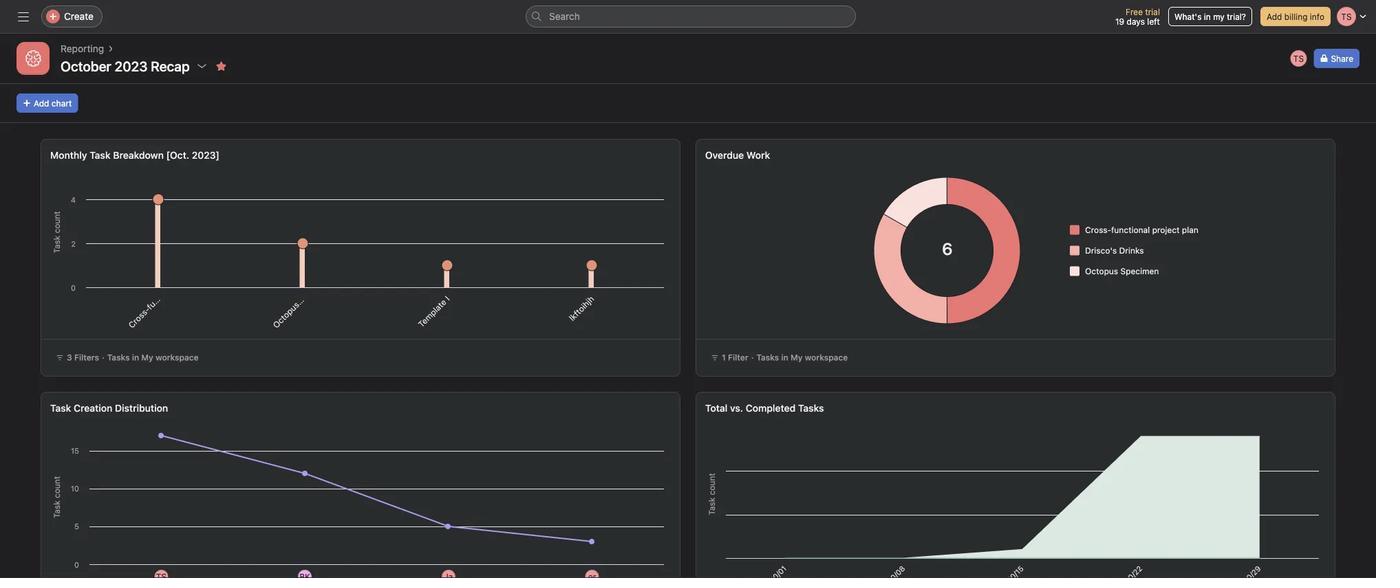 Task type: locate. For each thing, give the bounding box(es) containing it.
0 horizontal spatial octopus
[[271, 300, 301, 330]]

1 horizontal spatial my
[[791, 353, 803, 363]]

create
[[64, 11, 94, 22]]

0 horizontal spatial specimen
[[296, 271, 330, 305]]

vs.
[[730, 403, 743, 414]]

in right filter
[[782, 353, 789, 363]]

1 horizontal spatial tasks in my workspace
[[757, 353, 848, 363]]

free
[[1126, 7, 1143, 17]]

1 workspace from the left
[[156, 353, 199, 363]]

show options image
[[197, 61, 208, 72]]

creation distribution
[[74, 403, 168, 414]]

task right monthly
[[90, 150, 111, 161]]

task
[[90, 150, 111, 161], [50, 403, 71, 414]]

reporting
[[61, 43, 104, 54]]

my up creation distribution
[[141, 353, 153, 363]]

1 horizontal spatial specimen
[[1121, 267, 1159, 276]]

in left my
[[1204, 12, 1211, 21]]

tasks in my workspace
[[107, 353, 199, 363], [757, 353, 848, 363]]

in
[[1204, 12, 1211, 21], [132, 353, 139, 363], [782, 353, 789, 363]]

2 tasks from the left
[[757, 353, 779, 363]]

tasks in my workspace up completed tasks
[[757, 353, 848, 363]]

1 tasks from the left
[[107, 353, 130, 363]]

add left "chart"
[[34, 98, 49, 108]]

1 my from the left
[[141, 353, 153, 363]]

1 horizontal spatial in
[[782, 353, 789, 363]]

specimen
[[1121, 267, 1159, 276], [296, 271, 330, 305]]

0 horizontal spatial task
[[50, 403, 71, 414]]

octopus specimen
[[1086, 267, 1159, 276], [271, 271, 330, 330]]

free trial 19 days left
[[1116, 7, 1160, 26]]

october 2023 recap
[[61, 58, 190, 74]]

1 vertical spatial add
[[34, 98, 49, 108]]

0 horizontal spatial tasks
[[107, 353, 130, 363]]

2 workspace from the left
[[805, 353, 848, 363]]

in right the filters
[[132, 353, 139, 363]]

tasks in my workspace up creation distribution
[[107, 353, 199, 363]]

in inside what's in my trial? button
[[1204, 12, 1211, 21]]

tasks
[[107, 353, 130, 363], [757, 353, 779, 363]]

tasks right filter
[[757, 353, 779, 363]]

0 vertical spatial add
[[1267, 12, 1283, 21]]

1 vertical spatial octopus
[[271, 300, 301, 330]]

monthly
[[50, 150, 87, 161]]

total
[[706, 403, 728, 414]]

what's in my trial? button
[[1169, 7, 1253, 26]]

add for add chart
[[34, 98, 49, 108]]

add billing info button
[[1261, 7, 1331, 26]]

my for overdue work
[[791, 353, 803, 363]]

0 horizontal spatial in
[[132, 353, 139, 363]]

billing
[[1285, 12, 1308, 21]]

overdue work
[[706, 150, 770, 161]]

october
[[61, 58, 111, 74]]

remove from starred image
[[216, 61, 227, 72]]

19
[[1116, 17, 1125, 26]]

my for monthly task breakdown [oct. 2023]
[[141, 353, 153, 363]]

1 horizontal spatial add
[[1267, 12, 1283, 21]]

3 filters
[[67, 353, 99, 363]]

[oct. 2023]
[[166, 150, 220, 161]]

add inside button
[[1267, 12, 1283, 21]]

tasks in my workspace for overdue work
[[757, 353, 848, 363]]

octopus
[[1086, 267, 1119, 276], [271, 300, 301, 330]]

trial?
[[1227, 12, 1246, 21]]

add inside button
[[34, 98, 49, 108]]

left
[[1148, 17, 1160, 26]]

template i
[[416, 294, 452, 330]]

2 tasks in my workspace from the left
[[757, 353, 848, 363]]

drisco's drinks
[[1086, 246, 1144, 256]]

drisco's
[[1086, 246, 1117, 256]]

0 horizontal spatial my
[[141, 353, 153, 363]]

0 vertical spatial octopus
[[1086, 267, 1119, 276]]

in for monthly task breakdown [oct. 2023]
[[132, 353, 139, 363]]

in for overdue work
[[782, 353, 789, 363]]

reporting link
[[61, 41, 104, 56]]

2023 recap
[[115, 58, 190, 74]]

task down 3
[[50, 403, 71, 414]]

tasks in my workspace for monthly task breakdown [oct. 2023]
[[107, 353, 199, 363]]

filter
[[728, 353, 749, 363]]

project
[[1153, 225, 1180, 235]]

1 horizontal spatial octopus specimen
[[1086, 267, 1159, 276]]

0 horizontal spatial workspace
[[156, 353, 199, 363]]

share
[[1331, 54, 1354, 63]]

workspace for monthly task breakdown [oct. 2023]
[[156, 353, 199, 363]]

1 horizontal spatial tasks
[[757, 353, 779, 363]]

chart
[[52, 98, 72, 108]]

cross-
[[1086, 225, 1112, 235]]

completed tasks
[[746, 403, 824, 414]]

2 my from the left
[[791, 353, 803, 363]]

functional
[[1112, 225, 1150, 235]]

1 horizontal spatial task
[[90, 150, 111, 161]]

add chart button
[[17, 94, 78, 113]]

add
[[1267, 12, 1283, 21], [34, 98, 49, 108]]

my
[[1214, 12, 1225, 21]]

my
[[141, 353, 153, 363], [791, 353, 803, 363]]

lkftoihjh
[[567, 294, 596, 323]]

1 tasks in my workspace from the left
[[107, 353, 199, 363]]

create button
[[41, 6, 103, 28]]

0 vertical spatial task
[[90, 150, 111, 161]]

add left billing
[[1267, 12, 1283, 21]]

0 horizontal spatial tasks in my workspace
[[107, 353, 199, 363]]

my up completed tasks
[[791, 353, 803, 363]]

drinks
[[1120, 246, 1144, 256]]

tasks for monthly task breakdown [oct. 2023]
[[107, 353, 130, 363]]

2 horizontal spatial in
[[1204, 12, 1211, 21]]

0 horizontal spatial add
[[34, 98, 49, 108]]

1 horizontal spatial workspace
[[805, 353, 848, 363]]

tasks right the filters
[[107, 353, 130, 363]]

workspace
[[156, 353, 199, 363], [805, 353, 848, 363]]

tasks for overdue work
[[757, 353, 779, 363]]

1 horizontal spatial octopus
[[1086, 267, 1119, 276]]



Task type: describe. For each thing, give the bounding box(es) containing it.
add billing info
[[1267, 12, 1325, 21]]

ts button
[[1289, 49, 1309, 68]]

search list box
[[526, 6, 856, 28]]

3
[[67, 353, 72, 363]]

1
[[722, 353, 726, 363]]

plan
[[1182, 225, 1199, 235]]

ts
[[1294, 54, 1304, 63]]

monthly task breakdown [oct. 2023]
[[50, 150, 220, 161]]

search
[[549, 11, 580, 22]]

template
[[416, 298, 448, 330]]

expand sidebar image
[[18, 11, 29, 22]]

cross-functional project plan
[[1086, 225, 1199, 235]]

search button
[[526, 6, 856, 28]]

trial
[[1146, 7, 1160, 17]]

workspace for overdue work
[[805, 353, 848, 363]]

1 filter
[[722, 353, 749, 363]]

octopus inside 'octopus specimen'
[[271, 300, 301, 330]]

0 horizontal spatial octopus specimen
[[271, 271, 330, 330]]

info
[[1310, 12, 1325, 21]]

total vs. completed tasks
[[706, 403, 824, 414]]

brain image
[[25, 50, 41, 67]]

filters
[[74, 353, 99, 363]]

1 vertical spatial task
[[50, 403, 71, 414]]

specimen inside 'octopus specimen'
[[296, 271, 330, 305]]

breakdown
[[113, 150, 164, 161]]

what's in my trial?
[[1175, 12, 1246, 21]]

what's
[[1175, 12, 1202, 21]]

share button
[[1314, 49, 1360, 68]]

add chart
[[34, 98, 72, 108]]

add for add billing info
[[1267, 12, 1283, 21]]

task creation distribution
[[50, 403, 168, 414]]

days
[[1127, 17, 1145, 26]]

i
[[443, 294, 452, 303]]



Task type: vqa. For each thing, say whether or not it's contained in the screenshot.
in
yes



